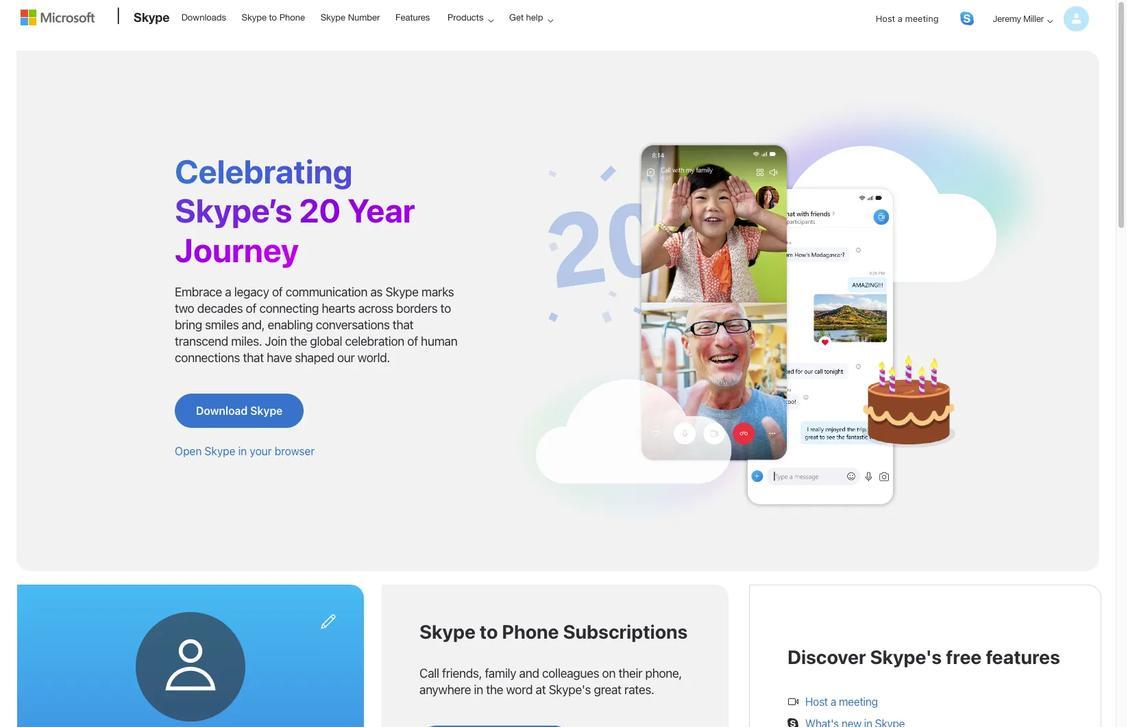 Task type: locate. For each thing, give the bounding box(es) containing it.
to for skype to phone
[[269, 12, 277, 23]]

great video calling with skype image
[[504, 92, 1058, 530]]

skype
[[134, 10, 170, 25], [242, 12, 267, 23], [321, 12, 346, 23], [386, 285, 419, 299], [250, 405, 283, 417], [205, 446, 235, 458], [420, 621, 476, 644]]

0 vertical spatial of
[[272, 285, 283, 299]]

that
[[393, 318, 414, 332], [243, 351, 264, 365]]

the
[[290, 334, 307, 349], [486, 684, 503, 698]]

have
[[267, 351, 292, 365]]

1 vertical spatial host a meeting link
[[805, 696, 878, 709]]

0 vertical spatial in
[[238, 446, 247, 458]]

a right 
[[831, 696, 836, 709]]

skype's left free
[[870, 647, 942, 669]]

features link
[[389, 1, 436, 34]]

download skype
[[196, 405, 283, 417]]

0 horizontal spatial host
[[805, 696, 828, 709]]

 
[[159, 614, 337, 699]]

skype up borders on the top of page
[[386, 285, 419, 299]]

1 vertical spatial to
[[440, 301, 451, 316]]

1 horizontal spatial that
[[393, 318, 414, 332]]

0 horizontal spatial meeting
[[839, 696, 878, 709]]

get help
[[509, 12, 543, 23]]

your
[[250, 446, 272, 458]]

1 horizontal spatial a
[[831, 696, 836, 709]]

a inside embrace a legacy of communication as skype marks two decades of connecting hearts across borders to bring smiles and, enabling conversations that transcend miles. join the global celebration of human connections that have shaped our world.
[[225, 285, 231, 299]]

features
[[986, 647, 1060, 669]]

0 horizontal spatial of
[[246, 301, 256, 316]]

their
[[619, 667, 642, 682]]

that down the miles.
[[243, 351, 264, 365]]

a left '' link
[[898, 13, 903, 24]]

in down friends,
[[474, 684, 483, 698]]

1 horizontal spatial host
[[876, 13, 895, 24]]

0 vertical spatial the
[[290, 334, 307, 349]]

1 vertical spatial that
[[243, 351, 264, 365]]

host a meeting link
[[865, 1, 950, 37], [805, 696, 878, 709]]

celebrating skype's 20 year journey
[[175, 152, 415, 269]]

skype up friends,
[[420, 621, 476, 644]]

free
[[946, 647, 982, 669]]

host a meeting link inside discover skype's free features region
[[805, 696, 878, 709]]

great
[[594, 684, 622, 698]]

phone
[[279, 12, 305, 23], [502, 621, 559, 644]]

phone left skype number at the top left of page
[[279, 12, 305, 23]]

1 vertical spatial a
[[225, 285, 231, 299]]

borders
[[396, 301, 438, 316]]

two
[[175, 301, 194, 316]]

2 vertical spatial to
[[480, 621, 498, 644]]

0 horizontal spatial that
[[243, 351, 264, 365]]

 link
[[960, 12, 974, 25]]

1 vertical spatial the
[[486, 684, 503, 698]]

of up connecting
[[272, 285, 283, 299]]

1 horizontal spatial to
[[440, 301, 451, 316]]

the down enabling
[[290, 334, 307, 349]]

discover skype's free features
[[788, 647, 1060, 669]]

open skype in your browser
[[175, 446, 315, 458]]

skype's
[[870, 647, 942, 669], [549, 684, 591, 698]]

1 horizontal spatial phone
[[502, 621, 559, 644]]

skype's down colleagues on the bottom
[[549, 684, 591, 698]]

the down family
[[486, 684, 503, 698]]

1 horizontal spatial meeting
[[905, 13, 939, 24]]

1 horizontal spatial in
[[474, 684, 483, 698]]

a up decades
[[225, 285, 231, 299]]

skype right downloads
[[242, 12, 267, 23]]

jeremy miller link
[[982, 1, 1089, 37]]

journey
[[175, 231, 299, 269]]

host a meeting link down "discover"
[[805, 696, 878, 709]]

connections
[[175, 351, 240, 365]]

to inside skype to phone link
[[269, 12, 277, 23]]

20
[[299, 192, 341, 230]]

call
[[420, 667, 439, 682]]

0 horizontal spatial skype's
[[549, 684, 591, 698]]

of
[[272, 285, 283, 299], [246, 301, 256, 316], [407, 334, 418, 349]]

of left human
[[407, 334, 418, 349]]

phone up and
[[502, 621, 559, 644]]

meeting down "discover"
[[839, 696, 878, 709]]

meeting
[[905, 13, 939, 24], [839, 696, 878, 709]]

1 vertical spatial in
[[474, 684, 483, 698]]

1 horizontal spatial the
[[486, 684, 503, 698]]

marks
[[422, 285, 454, 299]]

meeting left '' link
[[905, 13, 939, 24]]

join
[[265, 334, 287, 349]]

browser
[[275, 446, 315, 458]]

of down legacy
[[246, 301, 256, 316]]

in inside call friends, family and colleagues on their phone, anywhere in the word at skype's great rates.
[[474, 684, 483, 698]]

0 horizontal spatial to
[[269, 12, 277, 23]]

0 horizontal spatial phone
[[279, 12, 305, 23]]

2 horizontal spatial to
[[480, 621, 498, 644]]

1 vertical spatial meeting
[[839, 696, 878, 709]]

as
[[370, 285, 383, 299]]

get
[[509, 12, 524, 23]]

world.
[[358, 351, 390, 365]]

host inside discover skype's free features region
[[805, 696, 828, 709]]

to inside embrace a legacy of communication as skype marks two decades of connecting hearts across borders to bring smiles and, enabling conversations that transcend miles. join the global celebration of human connections that have shaped our world.
[[440, 301, 451, 316]]

downloads link
[[175, 1, 232, 34]]

1 horizontal spatial skype's
[[870, 647, 942, 669]]

 host a meeting
[[788, 696, 878, 709]]

0 vertical spatial skype's
[[870, 647, 942, 669]]

a inside 'menu bar'
[[898, 13, 903, 24]]

microsoft image
[[21, 10, 95, 25]]

1 vertical spatial skype's
[[549, 684, 591, 698]]

1 vertical spatial host
[[805, 696, 828, 709]]

our
[[337, 351, 355, 365]]

skype link
[[127, 1, 174, 38]]


[[320, 614, 337, 631]]

0 horizontal spatial the
[[290, 334, 307, 349]]

to for skype to phone subscriptions
[[480, 621, 498, 644]]

avatar image
[[1064, 6, 1089, 32]]

skype number
[[321, 12, 380, 23]]

0 vertical spatial that
[[393, 318, 414, 332]]

0 horizontal spatial in
[[238, 446, 247, 458]]

celebration
[[345, 334, 404, 349]]

2 horizontal spatial of
[[407, 334, 418, 349]]

discover
[[788, 647, 866, 669]]

open skype in your browser link
[[175, 446, 315, 458]]

skype to phone
[[242, 12, 305, 23]]

skype number link
[[314, 1, 386, 34]]

in
[[238, 446, 247, 458], [474, 684, 483, 698]]

embrace
[[175, 285, 222, 299]]

2 horizontal spatial a
[[898, 13, 903, 24]]

skype left downloads 'link' at the top left
[[134, 10, 170, 25]]

jeremy miller
[[993, 13, 1044, 24]]

1 vertical spatial phone
[[502, 621, 559, 644]]

a
[[898, 13, 903, 24], [225, 285, 231, 299], [831, 696, 836, 709]]

skype's inside call friends, family and colleagues on their phone, anywhere in the word at skype's great rates.
[[549, 684, 591, 698]]

global
[[310, 334, 342, 349]]

menu bar
[[10, 1, 1106, 72]]

download
[[196, 405, 248, 417]]

that down borders on the top of page
[[393, 318, 414, 332]]

smiles
[[205, 318, 239, 332]]


[[159, 636, 222, 699]]

host a meeting link left '' link
[[865, 1, 950, 37]]

to
[[269, 12, 277, 23], [440, 301, 451, 316], [480, 621, 498, 644]]

skype right open
[[205, 446, 235, 458]]

2 vertical spatial a
[[831, 696, 836, 709]]

hearts
[[322, 301, 355, 316]]

conversations
[[316, 318, 390, 332]]

0 vertical spatial host
[[876, 13, 895, 24]]

call friends, family and colleagues on their phone, anywhere in the word at skype's great rates.
[[420, 667, 682, 698]]

0 vertical spatial phone
[[279, 12, 305, 23]]

0 vertical spatial a
[[898, 13, 903, 24]]

the inside embrace a legacy of communication as skype marks two decades of connecting hearts across borders to bring smiles and, enabling conversations that transcend miles. join the global celebration of human connections that have shaped our world.
[[290, 334, 307, 349]]

discover skype's free features region
[[777, 614, 1073, 728]]

2 vertical spatial of
[[407, 334, 418, 349]]

0 vertical spatial to
[[269, 12, 277, 23]]

the inside call friends, family and colleagues on their phone, anywhere in the word at skype's great rates.
[[486, 684, 503, 698]]

in left your
[[238, 446, 247, 458]]

0 horizontal spatial a
[[225, 285, 231, 299]]

host
[[876, 13, 895, 24], [805, 696, 828, 709]]



Task type: describe. For each thing, give the bounding box(es) containing it.
friends,
[[442, 667, 482, 682]]

host a meeting
[[876, 13, 939, 24]]

bring
[[175, 318, 202, 332]]

phone for skype to phone
[[279, 12, 305, 23]]

legacy
[[234, 285, 269, 299]]

embrace a legacy of communication as skype marks two decades of connecting hearts across borders to bring smiles and, enabling conversations that transcend miles. join the global celebration of human connections that have shaped our world.
[[175, 285, 457, 365]]

connecting
[[259, 301, 319, 316]]

downloads
[[181, 12, 226, 23]]

at
[[536, 684, 546, 698]]

download skype link
[[175, 394, 304, 428]]

shaped
[[295, 351, 334, 365]]

0 vertical spatial meeting
[[905, 13, 939, 24]]

skype left number
[[321, 12, 346, 23]]

a inside region
[[831, 696, 836, 709]]

 link
[[313, 607, 343, 638]]

word
[[506, 684, 533, 698]]

phone,
[[645, 667, 682, 682]]

0 vertical spatial host a meeting link
[[865, 1, 950, 37]]

arrow down image
[[1042, 13, 1058, 29]]

enabling
[[268, 318, 313, 332]]

skype inside embrace a legacy of communication as skype marks two decades of connecting hearts across borders to bring smiles and, enabling conversations that transcend miles. join the global celebration of human connections that have shaped our world.
[[386, 285, 419, 299]]

and
[[519, 667, 539, 682]]

family
[[485, 667, 516, 682]]

decades
[[197, 301, 243, 316]]

skype up your
[[250, 405, 283, 417]]

skype to phone subscriptions
[[420, 621, 688, 644]]

transcend
[[175, 334, 228, 349]]

phone for skype to phone subscriptions
[[502, 621, 559, 644]]

a for host
[[898, 13, 903, 24]]

help
[[526, 12, 543, 23]]

1 vertical spatial of
[[246, 301, 256, 316]]

and,
[[242, 318, 265, 332]]

communication
[[286, 285, 368, 299]]

get help button
[[500, 1, 564, 34]]

on
[[602, 667, 616, 682]]

menu bar containing host a meeting
[[10, 1, 1106, 72]]

human
[[421, 334, 457, 349]]

celebrating
[[175, 152, 353, 190]]

miller
[[1023, 13, 1044, 24]]

skype's
[[175, 192, 292, 230]]

miles.
[[231, 334, 262, 349]]

jeremy
[[993, 13, 1021, 24]]

number
[[348, 12, 380, 23]]

open
[[175, 446, 202, 458]]

1 horizontal spatial of
[[272, 285, 283, 299]]


[[788, 697, 799, 708]]

skype to phone link
[[236, 1, 311, 34]]

colleagues
[[542, 667, 599, 682]]

products
[[448, 12, 484, 23]]

subscriptions
[[563, 621, 688, 644]]

skype's inside region
[[870, 647, 942, 669]]

across
[[358, 301, 393, 316]]

features
[[396, 12, 430, 23]]

a for embrace
[[225, 285, 231, 299]]

products button
[[439, 1, 505, 34]]

rates.
[[625, 684, 654, 698]]

meeting inside discover skype's free features region
[[839, 696, 878, 709]]

year
[[348, 192, 415, 230]]

anywhere
[[420, 684, 471, 698]]



Task type: vqa. For each thing, say whether or not it's contained in the screenshot.
'with' for 
no



